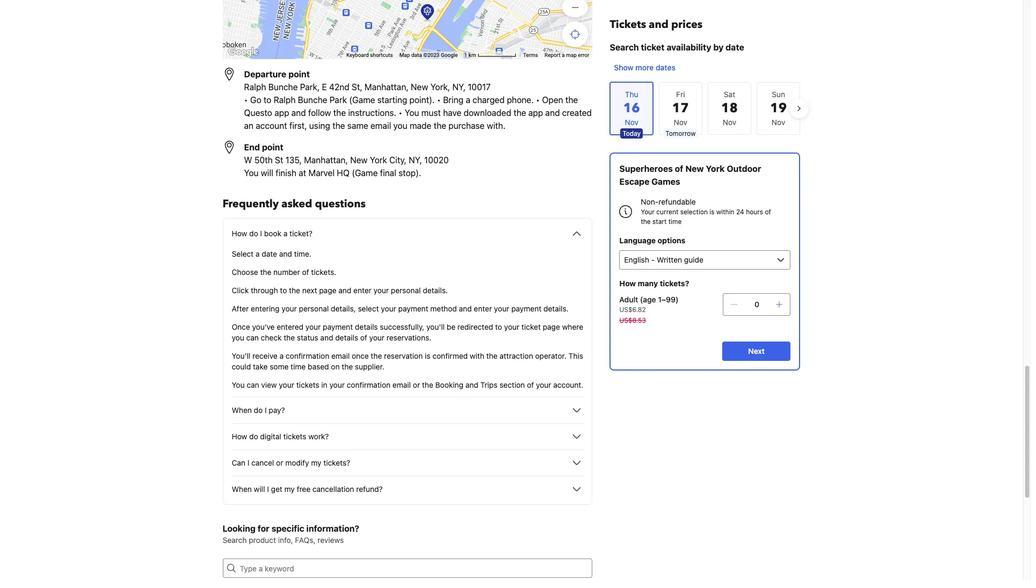 Task type: describe. For each thing, give the bounding box(es) containing it.
to inside departure point ralph bunche park, e 42nd st, manhattan, new york, ny, 10017 • go to ralph bunche park (game starting point). • bring a charged phone. • open the questo app and follow the instructions. • you must have downloaded the app and created an account first, using the same email you made the purchase with.
[[264, 95, 272, 105]]

questions
[[315, 197, 366, 211]]

a left map
[[562, 52, 565, 58]]

digital
[[260, 432, 281, 441]]

google
[[441, 52, 458, 58]]

book
[[264, 229, 282, 238]]

nov for 19
[[772, 118, 786, 127]]

superheroes of new york outdoor escape games
[[620, 164, 762, 186]]

options
[[658, 236, 686, 245]]

availability
[[667, 42, 712, 52]]

once
[[352, 351, 369, 361]]

1 vertical spatial bunche
[[298, 95, 328, 105]]

and up first,
[[292, 108, 306, 118]]

and left trips
[[466, 380, 479, 390]]

departure point ralph bunche park, e 42nd st, manhattan, new york, ny, 10017 • go to ralph bunche park (game starting point). • bring a charged phone. • open the questo app and follow the instructions. • you must have downloaded the app and created an account first, using the same email you made the purchase with.
[[244, 69, 592, 131]]

information?
[[307, 524, 359, 534]]

open
[[542, 95, 563, 105]]

report a map error
[[545, 52, 590, 58]]

10017
[[468, 82, 491, 92]]

with.
[[487, 121, 506, 131]]

17
[[673, 99, 689, 117]]

you inside once you've entered your payment details successfully, you'll be redirected to your ticket page where you can check the status and details of your reservations.
[[232, 333, 244, 342]]

can inside once you've entered your payment details successfully, you'll be redirected to your ticket page where you can check the status and details of your reservations.
[[246, 333, 259, 342]]

start
[[653, 218, 667, 226]]

within
[[717, 208, 735, 216]]

adult (age 1–99) us$6.82
[[620, 295, 679, 314]]

the inside once you've entered your payment details successfully, you'll be redirected to your ticket page where you can check the status and details of your reservations.
[[284, 333, 295, 342]]

keyboard shortcuts button
[[347, 52, 393, 59]]

the left booking
[[422, 380, 434, 390]]

refund?
[[356, 485, 383, 494]]

choose
[[232, 268, 258, 277]]

0 vertical spatial ticket
[[641, 42, 665, 52]]

outdoor
[[727, 164, 762, 174]]

you'll
[[427, 322, 445, 332]]

or inside dropdown button
[[276, 458, 283, 467]]

1 vertical spatial can
[[247, 380, 259, 390]]

select
[[358, 304, 379, 313]]

map
[[566, 52, 577, 58]]

©2023
[[423, 52, 440, 58]]

with
[[470, 351, 485, 361]]

point for 50th
[[262, 142, 284, 152]]

choose the number of tickets.
[[232, 268, 336, 277]]

• down starting
[[399, 108, 403, 118]]

tickets and prices
[[610, 17, 703, 32]]

reservations.
[[387, 333, 432, 342]]

next
[[749, 347, 765, 356]]

select
[[232, 249, 254, 258]]

a inside you'll receive a confirmation email once the reservation is confirmed with the attraction operator. this could take some time based on the supplier.
[[280, 351, 284, 361]]

after entering your personal details, select your payment method and enter your payment details.
[[232, 304, 569, 313]]

0 horizontal spatial details.
[[423, 286, 448, 295]]

0 horizontal spatial personal
[[299, 304, 329, 313]]

created
[[562, 108, 592, 118]]

email inside departure point ralph bunche park, e 42nd st, manhattan, new york, ny, 10017 • go to ralph bunche park (game starting point). • bring a charged phone. • open the questo app and follow the instructions. • you must have downloaded the app and created an account first, using the same email you made the purchase with.
[[371, 121, 391, 131]]

park
[[330, 95, 347, 105]]

how for how many tickets?
[[620, 279, 636, 288]]

135,
[[286, 155, 302, 165]]

map data ©2023 google
[[400, 52, 458, 58]]

confirmation inside you'll receive a confirmation email once the reservation is confirmed with the attraction operator. this could take some time based on the supplier.
[[286, 351, 330, 361]]

24
[[737, 208, 745, 216]]

new inside departure point ralph bunche park, e 42nd st, manhattan, new york, ny, 10017 • go to ralph bunche park (game starting point). • bring a charged phone. • open the questo app and follow the instructions. • you must have downloaded the app and created an account first, using the same email you made the purchase with.
[[411, 82, 428, 92]]

error
[[578, 52, 590, 58]]

receive
[[253, 351, 278, 361]]

of left "tickets."
[[302, 268, 309, 277]]

0 vertical spatial enter
[[354, 286, 372, 295]]

status
[[297, 333, 318, 342]]

specific
[[272, 524, 305, 534]]

do for pay?
[[254, 406, 263, 415]]

nov for 17
[[674, 118, 688, 127]]

trips
[[481, 380, 498, 390]]

1 vertical spatial to
[[280, 286, 287, 295]]

some
[[270, 362, 289, 371]]

of inside superheroes of new york outdoor escape games
[[675, 164, 684, 174]]

your
[[641, 208, 655, 216]]

the right 'with'
[[487, 351, 498, 361]]

superheroes
[[620, 164, 673, 174]]

city,
[[390, 155, 407, 165]]

a right select
[[256, 249, 260, 258]]

is inside you'll receive a confirmation email once the reservation is confirmed with the attraction operator. this could take some time based on the supplier.
[[425, 351, 431, 361]]

fri 17 nov tomorrow
[[666, 90, 696, 138]]

frequently
[[223, 197, 279, 211]]

questo
[[244, 108, 272, 118]]

1
[[465, 52, 468, 58]]

terms
[[523, 52, 538, 58]]

and left time.
[[279, 249, 292, 258]]

2 app from the left
[[529, 108, 543, 118]]

do for book
[[249, 229, 258, 238]]

us$6.82
[[620, 306, 646, 314]]

york,
[[431, 82, 450, 92]]

point for bunche
[[289, 69, 310, 79]]

cancellation
[[313, 485, 354, 494]]

go
[[250, 95, 262, 105]]

phone.
[[507, 95, 534, 105]]

do for tickets
[[249, 432, 258, 441]]

show
[[614, 63, 634, 72]]

more
[[636, 63, 654, 72]]

and up details,
[[339, 286, 352, 295]]

section
[[500, 380, 525, 390]]

1 vertical spatial ralph
[[274, 95, 296, 105]]

0 vertical spatial bunche
[[268, 82, 298, 92]]

reservation
[[384, 351, 423, 361]]

1 vertical spatial confirmation
[[347, 380, 391, 390]]

ticket inside once you've entered your payment details successfully, you'll be redirected to your ticket page where you can check the status and details of your reservations.
[[522, 322, 541, 332]]

next
[[302, 286, 317, 295]]

york inside superheroes of new york outdoor escape games
[[706, 164, 725, 174]]

date inside how do i book a ticket? element
[[262, 249, 277, 258]]

you inside departure point ralph bunche park, e 42nd st, manhattan, new york, ny, 10017 • go to ralph bunche park (game starting point). • bring a charged phone. • open the questo app and follow the instructions. • you must have downloaded the app and created an account first, using the same email you made the purchase with.
[[405, 108, 419, 118]]

how for how do i book a ticket?
[[232, 229, 247, 238]]

to inside once you've entered your payment details successfully, you'll be redirected to your ticket page where you can check the status and details of your reservations.
[[495, 322, 502, 332]]

you inside end point w 50th st 135, manhattan, new york city, ny, 10020 you will finish at marvel hq (game final stop).
[[244, 168, 259, 178]]

attraction
[[500, 351, 533, 361]]

final
[[380, 168, 397, 178]]

point).
[[410, 95, 435, 105]]

the up through
[[260, 268, 272, 277]]

how do i book a ticket? element
[[232, 240, 584, 391]]

once
[[232, 322, 250, 332]]

how for how do digital tickets work?
[[232, 432, 247, 441]]

of right section
[[527, 380, 534, 390]]

10020
[[424, 155, 449, 165]]

time inside non-refundable your current selection is within 24 hours of the start time
[[669, 218, 682, 226]]

is inside non-refundable your current selection is within 24 hours of the start time
[[710, 208, 715, 216]]

new inside superheroes of new york outdoor escape games
[[686, 164, 704, 174]]

keyboard shortcuts
[[347, 52, 393, 58]]

the up created
[[566, 95, 578, 105]]

select a date and time.
[[232, 249, 311, 258]]

1 horizontal spatial tickets?
[[660, 279, 690, 288]]

after
[[232, 304, 249, 313]]

and down open
[[546, 108, 560, 118]]

the up supplier.
[[371, 351, 382, 361]]

1 horizontal spatial enter
[[474, 304, 492, 313]]

will inside dropdown button
[[254, 485, 265, 494]]

when for when do i pay?
[[232, 406, 252, 415]]

where
[[562, 322, 584, 332]]

purchase
[[449, 121, 485, 131]]

be
[[447, 322, 456, 332]]

click
[[232, 286, 249, 295]]

(game inside departure point ralph bunche park, e 42nd st, manhattan, new york, ny, 10017 • go to ralph bunche park (game starting point). • bring a charged phone. • open the questo app and follow the instructions. • you must have downloaded the app and created an account first, using the same email you made the purchase with.
[[349, 95, 375, 105]]

you inside departure point ralph bunche park, e 42nd st, manhattan, new york, ny, 10017 • go to ralph bunche park (game starting point). • bring a charged phone. • open the questo app and follow the instructions. • you must have downloaded the app and created an account first, using the same email you made the purchase with.
[[394, 121, 408, 131]]

email inside you'll receive a confirmation email once the reservation is confirmed with the attraction operator. this could take some time based on the supplier.
[[332, 351, 350, 361]]

of inside once you've entered your payment details successfully, you'll be redirected to your ticket page where you can check the status and details of your reservations.
[[360, 333, 367, 342]]

departure
[[244, 69, 287, 79]]

nov for 18
[[723, 118, 737, 127]]

2 horizontal spatial payment
[[512, 304, 542, 313]]

when for when will i get my free cancellation refund?
[[232, 485, 252, 494]]

method
[[431, 304, 457, 313]]

non-refundable your current selection is within 24 hours of the start time
[[641, 197, 772, 226]]

refundable
[[659, 197, 696, 206]]

and left prices
[[649, 17, 669, 32]]

product
[[249, 536, 276, 545]]

york inside end point w 50th st 135, manhattan, new york city, ny, 10020 you will finish at marvel hq (game final stop).
[[370, 155, 387, 165]]

and inside once you've entered your payment details successfully, you'll be redirected to your ticket page where you can check the status and details of your reservations.
[[320, 333, 333, 342]]

free
[[297, 485, 311, 494]]

region containing 17
[[601, 77, 809, 140]]

selection
[[681, 208, 708, 216]]

and up redirected
[[459, 304, 472, 313]]



Task type: locate. For each thing, give the bounding box(es) containing it.
payment up successfully,
[[398, 304, 429, 313]]

i right can
[[248, 458, 250, 467]]

nov inside fri 17 nov tomorrow
[[674, 118, 688, 127]]

point inside end point w 50th st 135, manhattan, new york city, ny, 10020 you will finish at marvel hq (game final stop).
[[262, 142, 284, 152]]

0 vertical spatial can
[[246, 333, 259, 342]]

in
[[322, 380, 328, 390]]

entering
[[251, 304, 280, 313]]

1 horizontal spatial new
[[411, 82, 428, 92]]

1 horizontal spatial point
[[289, 69, 310, 79]]

my inside dropdown button
[[311, 458, 322, 467]]

1 vertical spatial tickets?
[[324, 458, 350, 467]]

0 horizontal spatial point
[[262, 142, 284, 152]]

when do i pay? button
[[232, 404, 584, 417]]

i
[[260, 229, 262, 238], [265, 406, 267, 415], [248, 458, 250, 467], [267, 485, 269, 494]]

tickets.
[[311, 268, 336, 277]]

manhattan, inside departure point ralph bunche park, e 42nd st, manhattan, new york, ny, 10017 • go to ralph bunche park (game starting point). • bring a charged phone. • open the questo app and follow the instructions. • you must have downloaded the app and created an account first, using the same email you made the purchase with.
[[365, 82, 409, 92]]

2 vertical spatial do
[[249, 432, 258, 441]]

1 vertical spatial tickets
[[283, 432, 306, 441]]

of up the games
[[675, 164, 684, 174]]

nov inside sun 19 nov
[[772, 118, 786, 127]]

us$8.53
[[620, 316, 646, 325]]

how do digital tickets work?
[[232, 432, 329, 441]]

ticket up attraction
[[522, 322, 541, 332]]

i inside dropdown button
[[267, 485, 269, 494]]

google image
[[225, 45, 261, 59]]

to right redirected
[[495, 322, 502, 332]]

i left get
[[267, 485, 269, 494]]

new up refundable
[[686, 164, 704, 174]]

0 horizontal spatial my
[[285, 485, 295, 494]]

i left the book
[[260, 229, 262, 238]]

manhattan, inside end point w 50th st 135, manhattan, new york city, ny, 10020 you will finish at marvel hq (game final stop).
[[304, 155, 348, 165]]

0 horizontal spatial york
[[370, 155, 387, 165]]

new inside end point w 50th st 135, manhattan, new york city, ny, 10020 you will finish at marvel hq (game final stop).
[[350, 155, 368, 165]]

ny, inside departure point ralph bunche park, e 42nd st, manhattan, new york, ny, 10017 • go to ralph bunche park (game starting point). • bring a charged phone. • open the questo app and follow the instructions. • you must have downloaded the app and created an account first, using the same email you made the purchase with.
[[453, 82, 466, 92]]

1 horizontal spatial york
[[706, 164, 725, 174]]

of right hours
[[765, 208, 772, 216]]

my right modify
[[311, 458, 322, 467]]

a
[[562, 52, 565, 58], [466, 95, 471, 105], [284, 229, 288, 238], [256, 249, 260, 258], [280, 351, 284, 361]]

is left within
[[710, 208, 715, 216]]

can i cancel or modify my tickets?
[[232, 458, 350, 467]]

a right the book
[[284, 229, 288, 238]]

you up the made
[[405, 108, 419, 118]]

page
[[319, 286, 337, 295], [543, 322, 560, 332]]

km
[[469, 52, 476, 58]]

0 vertical spatial search
[[610, 42, 639, 52]]

you down once
[[232, 333, 244, 342]]

1 vertical spatial is
[[425, 351, 431, 361]]

nov inside the sat 18 nov
[[723, 118, 737, 127]]

1 horizontal spatial payment
[[398, 304, 429, 313]]

ralph
[[244, 82, 266, 92], [274, 95, 296, 105]]

of up "once"
[[360, 333, 367, 342]]

york up the final
[[370, 155, 387, 165]]

manhattan, up marvel
[[304, 155, 348, 165]]

do left the book
[[249, 229, 258, 238]]

how do digital tickets work? button
[[232, 430, 584, 443]]

you
[[405, 108, 419, 118], [244, 168, 259, 178], [232, 380, 245, 390]]

hours
[[746, 208, 764, 216]]

map
[[400, 52, 410, 58]]

1 vertical spatial you
[[244, 168, 259, 178]]

details up "once"
[[335, 333, 358, 342]]

0 vertical spatial how
[[232, 229, 247, 238]]

1 vertical spatial details.
[[544, 304, 569, 313]]

details,
[[331, 304, 356, 313]]

1 vertical spatial will
[[254, 485, 265, 494]]

0 vertical spatial point
[[289, 69, 310, 79]]

ny, up bring
[[453, 82, 466, 92]]

date down how do i book a ticket?
[[262, 249, 277, 258]]

many
[[638, 279, 658, 288]]

a up some
[[280, 351, 284, 361]]

app down phone.
[[529, 108, 543, 118]]

page right next
[[319, 286, 337, 295]]

check
[[261, 333, 282, 342]]

point up st
[[262, 142, 284, 152]]

a inside departure point ralph bunche park, e 42nd st, manhattan, new york, ny, 10017 • go to ralph bunche park (game starting point). • bring a charged phone. • open the questo app and follow the instructions. • you must have downloaded the app and created an account first, using the same email you made the purchase with.
[[466, 95, 471, 105]]

the left same
[[333, 121, 345, 131]]

0 horizontal spatial ny,
[[409, 155, 422, 165]]

0 vertical spatial tickets?
[[660, 279, 690, 288]]

payment inside once you've entered your payment details successfully, you'll be redirected to your ticket page where you can check the status and details of your reservations.
[[323, 322, 353, 332]]

or inside how do i book a ticket? element
[[413, 380, 420, 390]]

1 horizontal spatial or
[[413, 380, 420, 390]]

have
[[443, 108, 462, 118]]

0 horizontal spatial ticket
[[522, 322, 541, 332]]

app up account
[[275, 108, 289, 118]]

when down can
[[232, 485, 252, 494]]

1 km
[[465, 52, 478, 58]]

2 horizontal spatial email
[[393, 380, 411, 390]]

0 horizontal spatial nov
[[674, 118, 688, 127]]

search inside looking for specific information? search product info, faqs, reviews
[[223, 536, 247, 545]]

made
[[410, 121, 432, 131]]

or right cancel on the bottom
[[276, 458, 283, 467]]

is left confirmed
[[425, 351, 431, 361]]

how up adult
[[620, 279, 636, 288]]

new down same
[[350, 155, 368, 165]]

looking for specific information? search product info, faqs, reviews
[[223, 524, 359, 545]]

tickets? up 1–99)
[[660, 279, 690, 288]]

2 vertical spatial how
[[232, 432, 247, 441]]

1 nov from the left
[[674, 118, 688, 127]]

point inside departure point ralph bunche park, e 42nd st, manhattan, new york, ny, 10017 • go to ralph bunche park (game starting point). • bring a charged phone. • open the questo app and follow the instructions. • you must have downloaded the app and created an account first, using the same email you made the purchase with.
[[289, 69, 310, 79]]

point up park,
[[289, 69, 310, 79]]

i for pay?
[[265, 406, 267, 415]]

3 nov from the left
[[772, 118, 786, 127]]

bunche down park,
[[298, 95, 328, 105]]

you left the made
[[394, 121, 408, 131]]

the down phone.
[[514, 108, 526, 118]]

0 vertical spatial time
[[669, 218, 682, 226]]

time inside you'll receive a confirmation email once the reservation is confirmed with the attraction operator. this could take some time based on the supplier.
[[291, 362, 306, 371]]

(game right hq
[[352, 168, 378, 178]]

manhattan,
[[365, 82, 409, 92], [304, 155, 348, 165]]

the left next
[[289, 286, 300, 295]]

1 vertical spatial point
[[262, 142, 284, 152]]

0 vertical spatial email
[[371, 121, 391, 131]]

how up can
[[232, 432, 247, 441]]

0 vertical spatial personal
[[391, 286, 421, 295]]

0 vertical spatial date
[[726, 42, 745, 52]]

next button
[[723, 342, 791, 361]]

1 vertical spatial you
[[232, 333, 244, 342]]

payment up attraction
[[512, 304, 542, 313]]

0 vertical spatial to
[[264, 95, 272, 105]]

i for book
[[260, 229, 262, 238]]

get
[[271, 485, 283, 494]]

1 horizontal spatial ticket
[[641, 42, 665, 52]]

1 horizontal spatial you
[[394, 121, 408, 131]]

1 horizontal spatial nov
[[723, 118, 737, 127]]

1 horizontal spatial confirmation
[[347, 380, 391, 390]]

1 horizontal spatial search
[[610, 42, 639, 52]]

confirmation down supplier.
[[347, 380, 391, 390]]

confirmation up based
[[286, 351, 330, 361]]

1 vertical spatial how
[[620, 279, 636, 288]]

terms link
[[523, 52, 538, 58]]

how inside dropdown button
[[232, 432, 247, 441]]

pay?
[[269, 406, 285, 415]]

you inside how do i book a ticket? element
[[232, 380, 245, 390]]

fri
[[677, 90, 685, 99]]

19
[[771, 99, 787, 117]]

current
[[657, 208, 679, 216]]

time right some
[[291, 362, 306, 371]]

time down current
[[669, 218, 682, 226]]

personal up after entering your personal details, select your payment method and enter your payment details.
[[391, 286, 421, 295]]

details.
[[423, 286, 448, 295], [544, 304, 569, 313]]

my inside dropdown button
[[285, 485, 295, 494]]

1 vertical spatial my
[[285, 485, 295, 494]]

• left open
[[536, 95, 540, 105]]

the down park at top left
[[334, 108, 346, 118]]

0 horizontal spatial tickets?
[[324, 458, 350, 467]]

0 vertical spatial you
[[405, 108, 419, 118]]

confirmed
[[433, 351, 468, 361]]

1 vertical spatial enter
[[474, 304, 492, 313]]

0 vertical spatial confirmation
[[286, 351, 330, 361]]

1 app from the left
[[275, 108, 289, 118]]

tickets? up cancellation
[[324, 458, 350, 467]]

new up point).
[[411, 82, 428, 92]]

marvel
[[309, 168, 335, 178]]

tickets inside how do i book a ticket? element
[[296, 380, 319, 390]]

• left go
[[244, 95, 248, 105]]

personal down next
[[299, 304, 329, 313]]

0 horizontal spatial page
[[319, 286, 337, 295]]

the down your
[[641, 218, 651, 226]]

and
[[649, 17, 669, 32], [292, 108, 306, 118], [546, 108, 560, 118], [279, 249, 292, 258], [339, 286, 352, 295], [459, 304, 472, 313], [320, 333, 333, 342], [466, 380, 479, 390]]

same
[[348, 121, 368, 131]]

account.
[[554, 380, 584, 390]]

0 vertical spatial tickets
[[296, 380, 319, 390]]

nov up tomorrow
[[674, 118, 688, 127]]

you
[[394, 121, 408, 131], [232, 333, 244, 342]]

ralph up go
[[244, 82, 266, 92]]

asked
[[282, 197, 312, 211]]

region
[[601, 77, 809, 140]]

0 vertical spatial (game
[[349, 95, 375, 105]]

payment down details,
[[323, 322, 353, 332]]

of
[[675, 164, 684, 174], [765, 208, 772, 216], [302, 268, 309, 277], [360, 333, 367, 342], [527, 380, 534, 390]]

1 horizontal spatial to
[[280, 286, 287, 295]]

the inside non-refundable your current selection is within 24 hours of the start time
[[641, 218, 651, 226]]

0 vertical spatial my
[[311, 458, 322, 467]]

page left where
[[543, 322, 560, 332]]

1 horizontal spatial my
[[311, 458, 322, 467]]

1 vertical spatial do
[[254, 406, 263, 415]]

when left pay?
[[232, 406, 252, 415]]

0 horizontal spatial app
[[275, 108, 289, 118]]

search
[[610, 42, 639, 52], [223, 536, 247, 545]]

click through to the next page and enter your personal details.
[[232, 286, 448, 295]]

0 horizontal spatial payment
[[323, 322, 353, 332]]

1 vertical spatial or
[[276, 458, 283, 467]]

the down entered
[[284, 333, 295, 342]]

map region
[[183, 0, 596, 168]]

enter up select
[[354, 286, 372, 295]]

date
[[726, 42, 745, 52], [262, 249, 277, 258]]

enter up redirected
[[474, 304, 492, 313]]

0 horizontal spatial manhattan,
[[304, 155, 348, 165]]

1 horizontal spatial app
[[529, 108, 543, 118]]

1 horizontal spatial date
[[726, 42, 745, 52]]

(game inside end point w 50th st 135, manhattan, new york city, ny, 10020 you will finish at marvel hq (game final stop).
[[352, 168, 378, 178]]

sat
[[724, 90, 736, 99]]

when inside dropdown button
[[232, 485, 252, 494]]

1 horizontal spatial page
[[543, 322, 560, 332]]

will inside end point w 50th st 135, manhattan, new york city, ny, 10020 you will finish at marvel hq (game final stop).
[[261, 168, 273, 178]]

1 vertical spatial page
[[543, 322, 560, 332]]

can down you've
[[246, 333, 259, 342]]

1 vertical spatial time
[[291, 362, 306, 371]]

0 horizontal spatial or
[[276, 458, 283, 467]]

0 horizontal spatial new
[[350, 155, 368, 165]]

you can view your tickets in your confirmation email or the booking and trips section of your account.
[[232, 380, 584, 390]]

booking
[[436, 380, 464, 390]]

how inside dropdown button
[[232, 229, 247, 238]]

0 vertical spatial page
[[319, 286, 337, 295]]

0 horizontal spatial time
[[291, 362, 306, 371]]

page inside once you've entered your payment details successfully, you'll be redirected to your ticket page where you can check the status and details of your reservations.
[[543, 322, 560, 332]]

will down 50th
[[261, 168, 273, 178]]

1 horizontal spatial details.
[[544, 304, 569, 313]]

stop).
[[399, 168, 421, 178]]

data
[[412, 52, 422, 58]]

can left view
[[247, 380, 259, 390]]

show more dates
[[614, 63, 676, 72]]

instructions.
[[348, 108, 397, 118]]

games
[[652, 177, 681, 186]]

frequently asked questions
[[223, 197, 366, 211]]

to right go
[[264, 95, 272, 105]]

details. up where
[[544, 304, 569, 313]]

will
[[261, 168, 273, 178], [254, 485, 265, 494]]

work?
[[309, 432, 329, 441]]

0 vertical spatial when
[[232, 406, 252, 415]]

search down looking
[[223, 536, 247, 545]]

how many tickets?
[[620, 279, 690, 288]]

york left outdoor
[[706, 164, 725, 174]]

0 horizontal spatial ralph
[[244, 82, 266, 92]]

downloaded
[[464, 108, 512, 118]]

1–99)
[[658, 295, 679, 304]]

0 vertical spatial you
[[394, 121, 408, 131]]

point
[[289, 69, 310, 79], [262, 142, 284, 152]]

•
[[244, 95, 248, 105], [437, 95, 441, 105], [536, 95, 540, 105], [399, 108, 403, 118]]

0 vertical spatial details.
[[423, 286, 448, 295]]

to down choose the number of tickets.
[[280, 286, 287, 295]]

tickets?
[[660, 279, 690, 288], [324, 458, 350, 467]]

info,
[[278, 536, 293, 545]]

payment
[[398, 304, 429, 313], [512, 304, 542, 313], [323, 322, 353, 332]]

when inside dropdown button
[[232, 406, 252, 415]]

email down instructions.
[[371, 121, 391, 131]]

0 horizontal spatial to
[[264, 95, 272, 105]]

manhattan, up starting
[[365, 82, 409, 92]]

0 vertical spatial ralph
[[244, 82, 266, 92]]

ticket?
[[290, 229, 313, 238]]

to
[[264, 95, 272, 105], [280, 286, 287, 295], [495, 322, 502, 332]]

2 horizontal spatial nov
[[772, 118, 786, 127]]

1 when from the top
[[232, 406, 252, 415]]

0 horizontal spatial search
[[223, 536, 247, 545]]

0 horizontal spatial is
[[425, 351, 431, 361]]

1 vertical spatial details
[[335, 333, 358, 342]]

1 horizontal spatial is
[[710, 208, 715, 216]]

you down could
[[232, 380, 245, 390]]

by
[[714, 42, 724, 52]]

2 when from the top
[[232, 485, 252, 494]]

2 horizontal spatial to
[[495, 322, 502, 332]]

starting
[[378, 95, 407, 105]]

0 vertical spatial or
[[413, 380, 420, 390]]

modify
[[285, 458, 309, 467]]

of inside non-refundable your current selection is within 24 hours of the start time
[[765, 208, 772, 216]]

1 horizontal spatial manhattan,
[[365, 82, 409, 92]]

tickets? inside dropdown button
[[324, 458, 350, 467]]

ticket up show more dates
[[641, 42, 665, 52]]

1 horizontal spatial email
[[371, 121, 391, 131]]

0 vertical spatial manhattan,
[[365, 82, 409, 92]]

the right on
[[342, 362, 353, 371]]

york
[[370, 155, 387, 165], [706, 164, 725, 174]]

or down you'll receive a confirmation email once the reservation is confirmed with the attraction operator. this could take some time based on the supplier.
[[413, 380, 420, 390]]

1 horizontal spatial time
[[669, 218, 682, 226]]

2 vertical spatial email
[[393, 380, 411, 390]]

nov down '18'
[[723, 118, 737, 127]]

date right the by
[[726, 42, 745, 52]]

take
[[253, 362, 268, 371]]

0
[[755, 300, 760, 309]]

and right status
[[320, 333, 333, 342]]

is
[[710, 208, 715, 216], [425, 351, 431, 361]]

the down the must
[[434, 121, 446, 131]]

0 horizontal spatial date
[[262, 249, 277, 258]]

ny, up stop).
[[409, 155, 422, 165]]

shortcuts
[[370, 52, 393, 58]]

2 nov from the left
[[723, 118, 737, 127]]

0 horizontal spatial email
[[332, 351, 350, 361]]

• down york,
[[437, 95, 441, 105]]

0 vertical spatial ny,
[[453, 82, 466, 92]]

st
[[275, 155, 283, 165]]

2 vertical spatial you
[[232, 380, 245, 390]]

reviews
[[318, 536, 344, 545]]

1 vertical spatial ny,
[[409, 155, 422, 165]]

0 vertical spatial details
[[355, 322, 378, 332]]

email down you'll receive a confirmation email once the reservation is confirmed with the attraction operator. this could take some time based on the supplier.
[[393, 380, 411, 390]]

do inside dropdown button
[[249, 432, 258, 441]]

ralph right go
[[274, 95, 296, 105]]

Type a keyword field
[[236, 559, 593, 578]]

i for get
[[267, 485, 269, 494]]

1 vertical spatial search
[[223, 536, 247, 545]]

1 vertical spatial manhattan,
[[304, 155, 348, 165]]

how
[[232, 229, 247, 238], [620, 279, 636, 288], [232, 432, 247, 441]]

will left get
[[254, 485, 265, 494]]

1 vertical spatial date
[[262, 249, 277, 258]]

tickets inside dropdown button
[[283, 432, 306, 441]]

ny, inside end point w 50th st 135, manhattan, new york city, ny, 10020 you will finish at marvel hq (game final stop).
[[409, 155, 422, 165]]

tickets left work?
[[283, 432, 306, 441]]

1 horizontal spatial ralph
[[274, 95, 296, 105]]

nov down 19
[[772, 118, 786, 127]]

end
[[244, 142, 260, 152]]

could
[[232, 362, 251, 371]]

a inside dropdown button
[[284, 229, 288, 238]]



Task type: vqa. For each thing, say whether or not it's contained in the screenshot.
US$8.53 on the right bottom of page
yes



